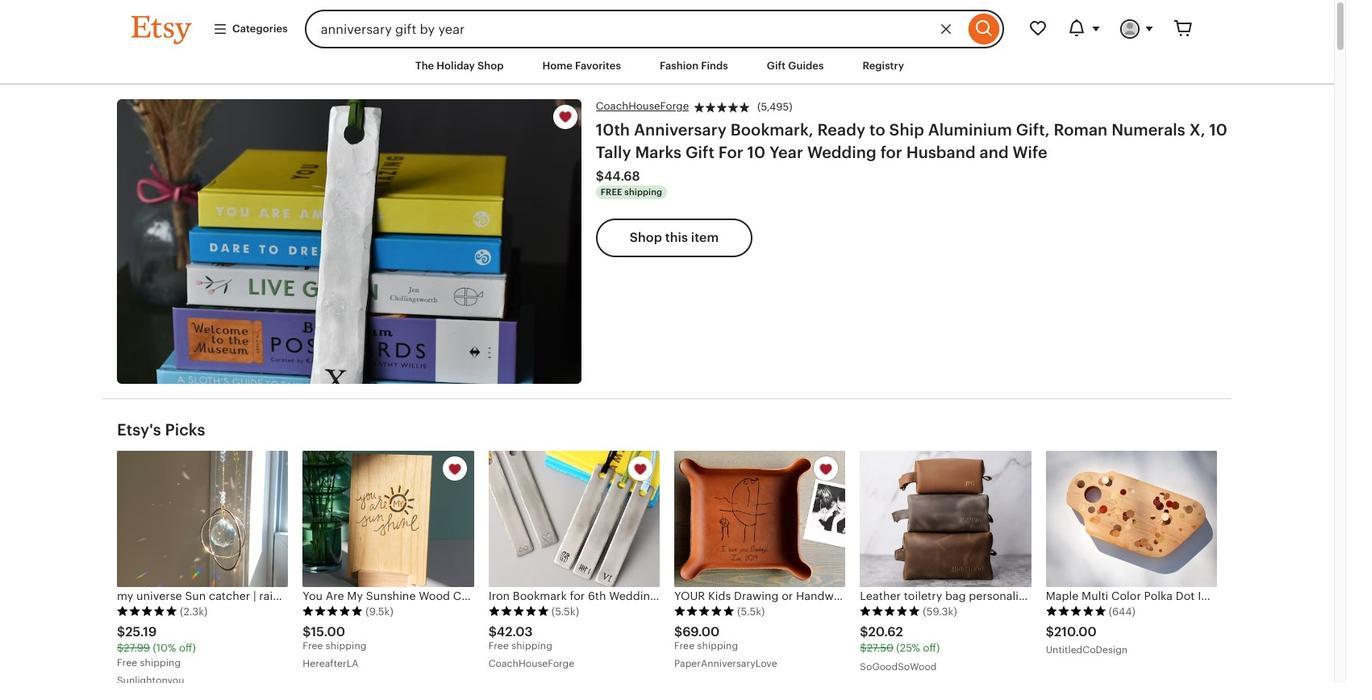 Task type: locate. For each thing, give the bounding box(es) containing it.
gift,
[[1016, 121, 1050, 139]]

wife
[[1013, 144, 1048, 162]]

10th
[[596, 121, 630, 139]]

and
[[980, 144, 1009, 162]]

free down 15.00
[[303, 640, 323, 652]]

0 horizontal spatial (5.5k)
[[552, 606, 579, 618]]

$ 42.03 free shipping coachhouseforge
[[489, 624, 575, 670]]

44.68
[[604, 169, 640, 184]]

free down 69.00
[[675, 640, 695, 652]]

6 5 out of 5 stars image from the left
[[1046, 606, 1107, 617]]

0 horizontal spatial 10
[[748, 144, 766, 162]]

1 5 out of 5 stars image from the left
[[117, 606, 178, 617]]

(644)
[[1109, 606, 1136, 618]]

20.62
[[869, 624, 904, 640]]

free
[[601, 187, 623, 197]]

$ for 15.00
[[303, 624, 311, 640]]

0 horizontal spatial gift
[[686, 144, 715, 162]]

free for 42.03
[[489, 640, 509, 652]]

69.00
[[683, 624, 720, 640]]

off) inside $ 25.19 $ 27.99 (10% off) free shipping
[[179, 642, 196, 654]]

27.99
[[124, 642, 150, 654]]

the holiday shop
[[416, 60, 504, 72]]

4 5 out of 5 stars image from the left
[[675, 606, 735, 617]]

shop right holiday
[[478, 60, 504, 72]]

gift left "guides"
[[767, 60, 786, 72]]

0 horizontal spatial shop
[[478, 60, 504, 72]]

(59.3k)
[[923, 606, 958, 618]]

10
[[1210, 121, 1228, 139], [748, 144, 766, 162]]

1 (5.5k) from the left
[[552, 606, 579, 618]]

shop left this
[[630, 230, 662, 245]]

10th anniversary bookmark, ready to ship aluminium gift, roman numerals x, 10 tally marks gift for 10 year wedding for husband and wife link
[[596, 121, 1228, 162]]

1 horizontal spatial 10
[[1210, 121, 1228, 139]]

off)
[[179, 642, 196, 654], [923, 642, 940, 654]]

guides
[[789, 60, 824, 72]]

numerals
[[1112, 121, 1186, 139]]

shipping for 15.00
[[326, 640, 367, 652]]

shipping up "paperanniversarylove"
[[698, 640, 739, 652]]

categories button
[[201, 14, 300, 44]]

off) right (10% on the left bottom
[[179, 642, 196, 654]]

item
[[691, 230, 719, 245]]

5 out of 5 stars image for 69.00
[[675, 606, 735, 617]]

off) for 20.62
[[923, 642, 940, 654]]

sogoodsowood
[[860, 661, 937, 673]]

$ inside $ 15.00 free shipping hereafterla
[[303, 624, 311, 640]]

menu bar containing the holiday shop
[[102, 48, 1232, 85]]

5 out of 5 stars image
[[117, 606, 178, 617], [303, 606, 363, 617], [489, 606, 549, 617], [675, 606, 735, 617], [860, 606, 921, 617], [1046, 606, 1107, 617]]

5 out of 5 stars image up 15.00
[[303, 606, 363, 617]]

1 vertical spatial coachhouseforge
[[489, 658, 575, 670]]

1 horizontal spatial (5.5k)
[[737, 606, 765, 618]]

10 right x,
[[1210, 121, 1228, 139]]

coachhouseforge up 10th
[[596, 100, 689, 112]]

0 horizontal spatial off)
[[179, 642, 196, 654]]

holiday
[[437, 60, 475, 72]]

menu bar
[[102, 48, 1232, 85]]

shop inside menu bar
[[478, 60, 504, 72]]

coachhouseforge down 42.03 at bottom left
[[489, 658, 575, 670]]

0 horizontal spatial coachhouseforge
[[489, 658, 575, 670]]

shipping inside "$ 42.03 free shipping coachhouseforge"
[[512, 640, 553, 652]]

free down 27.99
[[117, 657, 137, 669]]

5 5 out of 5 stars image from the left
[[860, 606, 921, 617]]

gift
[[767, 60, 786, 72], [686, 144, 715, 162]]

$ inside $ 69.00 free shipping paperanniversarylove
[[675, 624, 683, 640]]

(5.5k) up $ 69.00 free shipping paperanniversarylove
[[737, 606, 765, 618]]

finds
[[701, 60, 728, 72]]

$ inside $ 210.00 untitledcodesign
[[1046, 624, 1055, 640]]

free down 42.03 at bottom left
[[489, 640, 509, 652]]

shipping down 44.68
[[625, 187, 663, 197]]

aluminium
[[928, 121, 1013, 139]]

free inside "$ 42.03 free shipping coachhouseforge"
[[489, 640, 509, 652]]

42.03
[[497, 624, 533, 640]]

27.50
[[867, 642, 894, 654]]

shipping inside $ 15.00 free shipping hereafterla
[[326, 640, 367, 652]]

for
[[719, 144, 744, 162]]

shipping down (10% on the left bottom
[[140, 657, 181, 669]]

1 horizontal spatial coachhouseforge
[[596, 100, 689, 112]]

marks
[[635, 144, 682, 162]]

etsy's
[[117, 421, 161, 439]]

3 5 out of 5 stars image from the left
[[489, 606, 549, 617]]

2 5 out of 5 stars image from the left
[[303, 606, 363, 617]]

1 horizontal spatial off)
[[923, 642, 940, 654]]

shipping inside $ 69.00 free shipping paperanniversarylove
[[698, 640, 739, 652]]

gift down anniversary at the top of the page
[[686, 144, 715, 162]]

my universe sun catcher | rainbow maker, 4" crystal prism window decor, new home gifts, holiday gift image
[[117, 451, 288, 587]]

(5.5k)
[[552, 606, 579, 618], [737, 606, 765, 618]]

1 horizontal spatial shop
[[630, 230, 662, 245]]

2 (5.5k) from the left
[[737, 606, 765, 618]]

$ 25.19 $ 27.99 (10% off) free shipping
[[117, 624, 196, 669]]

shop
[[478, 60, 504, 72], [630, 230, 662, 245]]

shipping for 42.03
[[512, 640, 553, 652]]

free inside $ 15.00 free shipping hereafterla
[[303, 640, 323, 652]]

5 out of 5 stars image up 25.19
[[117, 606, 178, 617]]

off) inside $ 20.62 $ 27.50 (25% off) sogoodsowood
[[923, 642, 940, 654]]

$
[[596, 169, 604, 184], [117, 624, 125, 640], [303, 624, 311, 640], [489, 624, 497, 640], [675, 624, 683, 640], [860, 624, 869, 640], [1046, 624, 1055, 640], [117, 642, 124, 654], [860, 642, 867, 654]]

(5.5k) up "$ 42.03 free shipping coachhouseforge"
[[552, 606, 579, 618]]

free inside $ 69.00 free shipping paperanniversarylove
[[675, 640, 695, 652]]

(25%
[[897, 642, 921, 654]]

you are my sunshine wood card [gift for her, personalized gifts, custom message, gift for new baby, birthday, mother's day wooden card] image
[[303, 451, 474, 587]]

off) right (25%
[[923, 642, 940, 654]]

coachhouseforge link
[[596, 99, 689, 114]]

ready
[[818, 121, 866, 139]]

year
[[770, 144, 804, 162]]

shipping down 15.00
[[326, 640, 367, 652]]

5 out of 5 stars image up 42.03 at bottom left
[[489, 606, 549, 617]]

(2.3k)
[[180, 606, 208, 618]]

fashion finds
[[660, 60, 728, 72]]

home favorites
[[543, 60, 621, 72]]

5 out of 5 stars image up 20.62
[[860, 606, 921, 617]]

off) for 25.19
[[179, 642, 196, 654]]

10 right for
[[748, 144, 766, 162]]

maple multi color polka dot inlay kitchen board with handle hole image
[[1046, 451, 1218, 587]]

shipping
[[625, 187, 663, 197], [326, 640, 367, 652], [512, 640, 553, 652], [698, 640, 739, 652], [140, 657, 181, 669]]

0 vertical spatial shop
[[478, 60, 504, 72]]

registry
[[863, 60, 905, 72]]

0 vertical spatial 10
[[1210, 121, 1228, 139]]

None search field
[[305, 10, 1005, 48]]

favorites
[[575, 60, 621, 72]]

$ 210.00 untitledcodesign
[[1046, 624, 1128, 656]]

wedding
[[808, 144, 877, 162]]

tally
[[596, 144, 631, 162]]

5 out of 5 stars image up 210.00
[[1046, 606, 1107, 617]]

shipping down 42.03 at bottom left
[[512, 640, 553, 652]]

roman
[[1054, 121, 1108, 139]]

0 vertical spatial coachhouseforge
[[596, 100, 689, 112]]

1 horizontal spatial gift
[[767, 60, 786, 72]]

1 vertical spatial gift
[[686, 144, 715, 162]]

coachhouseforge
[[596, 100, 689, 112], [489, 658, 575, 670]]

hereafterla
[[303, 658, 359, 670]]

categories banner
[[102, 0, 1232, 48]]

5 out of 5 stars image up 69.00
[[675, 606, 735, 617]]

free inside $ 25.19 $ 27.99 (10% off) free shipping
[[117, 657, 137, 669]]

none search field inside categories banner
[[305, 10, 1005, 48]]

free
[[303, 640, 323, 652], [489, 640, 509, 652], [675, 640, 695, 652], [117, 657, 137, 669]]

fashion finds link
[[648, 52, 741, 81]]

$ inside "$ 42.03 free shipping coachhouseforge"
[[489, 624, 497, 640]]

this
[[665, 230, 688, 245]]

1 off) from the left
[[179, 642, 196, 654]]

2 off) from the left
[[923, 642, 940, 654]]



Task type: vqa. For each thing, say whether or not it's contained in the screenshot.


Task type: describe. For each thing, give the bounding box(es) containing it.
$ inside the 10th anniversary bookmark, ready to ship aluminium gift, roman numerals x, 10 tally marks gift for 10 year wedding for husband and wife $ 44.68 free shipping
[[596, 169, 604, 184]]

shop this item link
[[596, 219, 753, 258]]

bookmark,
[[731, 121, 814, 139]]

picks
[[165, 421, 205, 439]]

iron bookmark for 6th wedding anniversary - tally marks hear infinity knot design with faux leather tassel -  roman numeral  - vi bookmark image
[[489, 451, 660, 587]]

shipping inside $ 25.19 $ 27.99 (10% off) free shipping
[[140, 657, 181, 669]]

5 out of 5 stars image for 25.19
[[117, 606, 178, 617]]

paperanniversarylove
[[675, 658, 778, 670]]

5 out of 5 stars image for 42.03
[[489, 606, 549, 617]]

the holiday shop link
[[403, 52, 516, 81]]

5 out of 5 stars image for 15.00
[[303, 606, 363, 617]]

leather toiletry bag personalized groomsmen gifts leather dopp kit personalized gift for him mens dopp kit for men, unique letters image
[[860, 451, 1032, 587]]

(9.5k)
[[366, 606, 394, 618]]

categories
[[232, 23, 288, 35]]

$ 69.00 free shipping paperanniversarylove
[[675, 624, 778, 670]]

$ for 69.00
[[675, 624, 683, 640]]

the
[[416, 60, 434, 72]]

gift inside the 10th anniversary bookmark, ready to ship aluminium gift, roman numerals x, 10 tally marks gift for 10 year wedding for husband and wife $ 44.68 free shipping
[[686, 144, 715, 162]]

gift guides link
[[755, 52, 836, 81]]

210.00
[[1055, 624, 1097, 640]]

$ for 25.19
[[117, 624, 125, 640]]

(10%
[[153, 642, 176, 654]]

$ for 210.00
[[1046, 624, 1055, 640]]

x,
[[1190, 121, 1206, 139]]

free for 69.00
[[675, 640, 695, 652]]

registry link
[[851, 52, 917, 81]]

1 vertical spatial shop
[[630, 230, 662, 245]]

shipping for 69.00
[[698, 640, 739, 652]]

$ 15.00 free shipping hereafterla
[[303, 624, 367, 670]]

free for 15.00
[[303, 640, 323, 652]]

gift guides
[[767, 60, 824, 72]]

shop this item
[[630, 230, 719, 245]]

your kids drawing or handwriting / personalized christmas gift for dad / heirloom leather tray / meaningful gifts for dad image
[[675, 451, 846, 587]]

25.19
[[125, 624, 157, 640]]

husband
[[907, 144, 976, 162]]

0 vertical spatial gift
[[767, 60, 786, 72]]

untitledcodesign
[[1046, 645, 1128, 656]]

to
[[870, 121, 886, 139]]

home favorites link
[[531, 52, 633, 81]]

$ 20.62 $ 27.50 (25% off) sogoodsowood
[[860, 624, 940, 673]]

ship
[[890, 121, 925, 139]]

anniversary
[[634, 121, 727, 139]]

(5.5k) for 42.03
[[552, 606, 579, 618]]

$ for 20.62
[[860, 624, 869, 640]]

fashion
[[660, 60, 699, 72]]

(5,495)
[[758, 101, 793, 113]]

shipping inside the 10th anniversary bookmark, ready to ship aluminium gift, roman numerals x, 10 tally marks gift for 10 year wedding for husband and wife $ 44.68 free shipping
[[625, 187, 663, 197]]

home
[[543, 60, 573, 72]]

15.00
[[311, 624, 345, 640]]

etsy's picks
[[117, 421, 205, 439]]

Search for anything text field
[[305, 10, 965, 48]]

1 vertical spatial 10
[[748, 144, 766, 162]]

(5.5k) for 69.00
[[737, 606, 765, 618]]

$ for 42.03
[[489, 624, 497, 640]]

for
[[881, 144, 903, 162]]

10th anniversary bookmark, ready to ship aluminium gift, roman numerals x, 10 tally marks gift for 10 year wedding for husband and wife $ 44.68 free shipping
[[596, 121, 1228, 197]]



